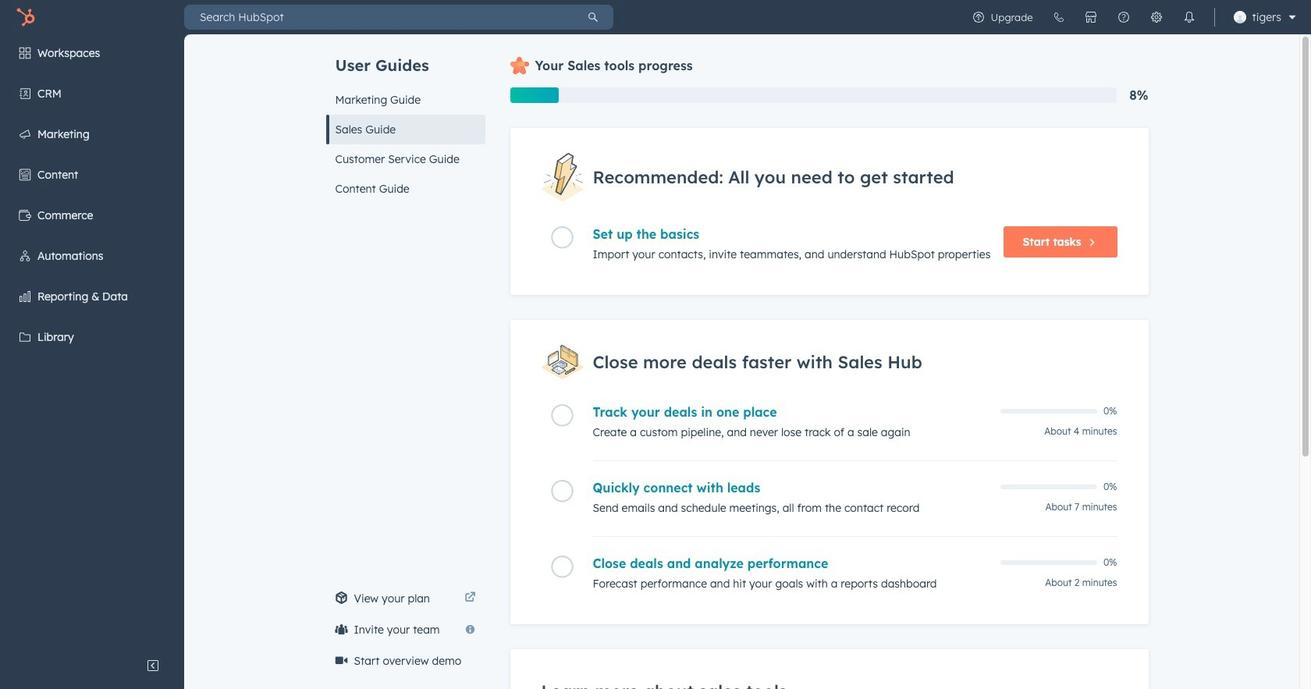 Task type: describe. For each thing, give the bounding box(es) containing it.
notifications image
[[1183, 11, 1196, 23]]

settings image
[[1150, 11, 1163, 23]]

help image
[[1117, 11, 1130, 23]]

1 horizontal spatial menu
[[962, 0, 1302, 34]]

marketplaces image
[[1085, 11, 1097, 23]]

user guides element
[[326, 34, 485, 204]]



Task type: locate. For each thing, give the bounding box(es) containing it.
Search HubSpot search field
[[184, 5, 573, 30]]

1 link opens in a new window image from the top
[[465, 589, 476, 608]]

progress bar
[[510, 87, 559, 103]]

howard n/a image
[[1234, 11, 1246, 23]]

2 link opens in a new window image from the top
[[465, 592, 476, 604]]

0 horizontal spatial menu
[[0, 34, 184, 650]]

link opens in a new window image
[[465, 589, 476, 608], [465, 592, 476, 604]]

menu
[[962, 0, 1302, 34], [0, 34, 184, 650]]



Task type: vqa. For each thing, say whether or not it's contained in the screenshot.
Settings image
yes



